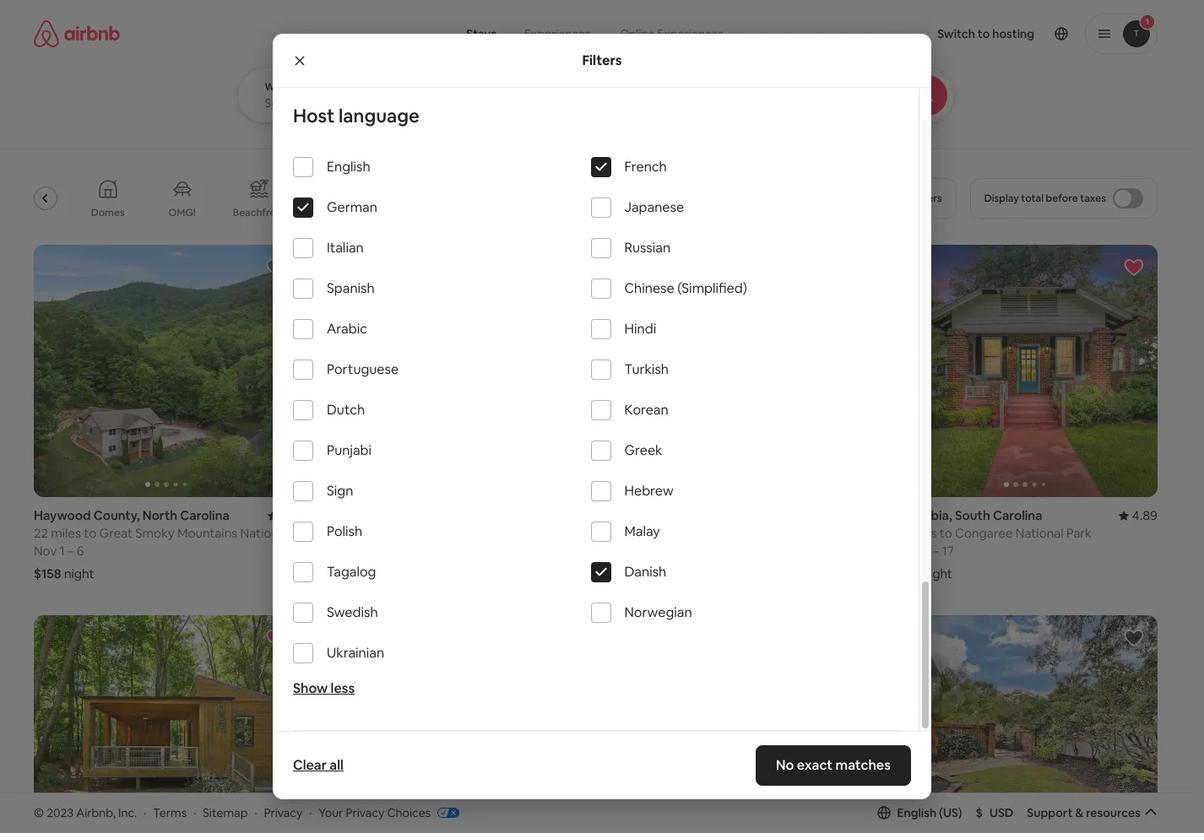 Task type: describe. For each thing, give the bounding box(es) containing it.
your privacy choices
[[319, 806, 431, 821]]

japanese
[[625, 199, 684, 216]]

malay
[[625, 523, 660, 541]]

swedish
[[327, 604, 378, 622]]

experiences button
[[510, 17, 605, 51]]

online experiences
[[620, 26, 724, 41]]

haywood county, north carolina 22 miles to great smoky mountains national park
[[34, 508, 288, 558]]

the-
[[332, 206, 352, 219]]

none search field containing stays
[[237, 0, 1001, 123]]

portuguese
[[327, 361, 399, 379]]

carolina inside "asheville, north carolina 43 miles to great smoky mountains national park $380 night"
[[417, 508, 466, 524]]

9
[[652, 543, 659, 559]]

korean
[[625, 401, 669, 419]]

&
[[1076, 806, 1084, 821]]

hindi
[[625, 320, 657, 338]]

national inside 'haywood county, north carolina 22 miles to great smoky mountains national park'
[[240, 525, 288, 541]]

host language
[[293, 104, 420, 128]]

mountains inside "asheville, north carolina 43 miles to great smoky mountains national park $380 night"
[[464, 525, 524, 541]]

columbia, south carolina 17 miles to congaree national park nov 12 – 17 $103 night
[[892, 508, 1092, 582]]

italian
[[327, 239, 364, 257]]

south inside west columbia, south carolina 23 miles to congaree national park dec 4 – 9 $250 night
[[703, 508, 738, 524]]

park inside 'haywood county, north carolina 22 miles to great smoky mountains national park'
[[34, 541, 59, 558]]

support & resources
[[1028, 806, 1141, 821]]

mountains inside 'haywood county, north carolina 22 miles to great smoky mountains national park'
[[177, 525, 238, 541]]

miles inside 'haywood county, north carolina 22 miles to great smoky mountains national park'
[[51, 525, 81, 541]]

miles inside "asheville, north carolina 43 miles to great smoky mountains national park $380 night"
[[337, 525, 367, 541]]

domes
[[91, 206, 125, 220]]

terms · sitemap · privacy
[[153, 806, 303, 821]]

carolina inside the columbia, south carolina 17 miles to congaree national park nov 12 – 17 $103 night
[[993, 508, 1043, 524]]

3 · from the left
[[254, 806, 257, 821]]

arabic
[[327, 320, 367, 338]]

matches
[[836, 757, 891, 775]]

$380
[[320, 566, 350, 582]]

22
[[34, 525, 48, 541]]

dutch
[[327, 401, 365, 419]]

profile element
[[765, 0, 1158, 68]]

clear
[[293, 757, 327, 775]]

no exact matches
[[776, 757, 891, 775]]

display
[[985, 192, 1019, 205]]

add to wishlist: columbia, south carolina image
[[1124, 629, 1145, 649]]

host
[[293, 104, 335, 128]]

exact
[[797, 757, 833, 775]]

your privacy choices link
[[319, 806, 460, 822]]

sign
[[327, 483, 353, 500]]

great inside 'haywood county, north carolina 22 miles to great smoky mountains national park'
[[99, 525, 133, 541]]

night inside "asheville, north carolina 43 miles to great smoky mountains national park $380 night"
[[353, 566, 383, 582]]

sitemap link
[[203, 806, 248, 821]]

english for english
[[327, 158, 371, 176]]

chinese (simplified)
[[625, 280, 748, 298]]

spanish
[[327, 280, 375, 298]]

dec
[[606, 543, 630, 559]]

©
[[34, 806, 44, 821]]

inc.
[[118, 806, 137, 821]]

1 privacy from the left
[[264, 806, 303, 821]]

1 · from the left
[[144, 806, 147, 821]]

online
[[620, 26, 655, 41]]

5.0
[[282, 508, 300, 524]]

county,
[[94, 508, 140, 524]]

terms
[[153, 806, 187, 821]]

– inside the nov 1 – 6 $158 night
[[68, 543, 74, 559]]

smoky inside "asheville, north carolina 43 miles to great smoky mountains national park $380 night"
[[422, 525, 461, 541]]

nov 1 – 6 $158 night
[[34, 543, 94, 582]]

online experiences link
[[605, 17, 739, 51]]

polish
[[327, 523, 363, 541]]

hebrew
[[625, 483, 674, 500]]

park inside the columbia, south carolina 17 miles to congaree national park nov 12 – 17 $103 night
[[1067, 525, 1092, 541]]

privacy link
[[264, 806, 303, 821]]

norwegian
[[625, 604, 692, 622]]

congaree inside west columbia, south carolina 23 miles to congaree national park dec 4 – 9 $250 night
[[672, 525, 729, 541]]

stays tab panel
[[237, 68, 1001, 123]]

chinese
[[625, 280, 675, 298]]

5.0 out of 5 average rating image
[[268, 508, 300, 524]]

$158
[[34, 566, 61, 582]]

english for english (us)
[[898, 806, 937, 821]]

park inside west columbia, south carolina 23 miles to congaree national park dec 4 – 9 $250 night
[[783, 525, 808, 541]]

show for show less
[[293, 680, 328, 698]]

filters dialog
[[273, 0, 932, 800]]

filters
[[582, 51, 622, 69]]

national inside the columbia, south carolina 17 miles to congaree national park nov 12 – 17 $103 night
[[1016, 525, 1064, 541]]

$250
[[606, 566, 636, 582]]

2 experiences from the left
[[658, 26, 724, 41]]

$ usd
[[976, 806, 1014, 821]]

23
[[606, 525, 620, 541]]

nov inside the columbia, south carolina 17 miles to congaree national park nov 12 – 17 $103 night
[[892, 543, 915, 559]]

columbia, inside the columbia, south carolina 17 miles to congaree national park nov 12 – 17 $103 night
[[892, 508, 953, 524]]

4.89 out of 5 average rating image
[[1119, 508, 1158, 524]]

before
[[1046, 192, 1078, 205]]

4 · from the left
[[309, 806, 312, 821]]

resources
[[1086, 806, 1141, 821]]

choices
[[387, 806, 431, 821]]

no exact matches link
[[756, 746, 911, 786]]

asheville, north carolina 43 miles to great smoky mountains national park $380 night
[[320, 508, 575, 582]]

your
[[319, 806, 343, 821]]

great inside "asheville, north carolina 43 miles to great smoky mountains national park $380 night"
[[386, 525, 419, 541]]

6
[[77, 543, 84, 559]]

stays
[[467, 26, 497, 41]]

danish
[[625, 564, 667, 581]]

(us)
[[939, 806, 963, 821]]

west
[[606, 508, 637, 524]]

where
[[265, 80, 297, 94]]

show for show map
[[557, 731, 587, 746]]



Task type: vqa. For each thing, say whether or not it's contained in the screenshot.
5 in Fairfield, California 20 miles away 5 nights · Nov 9 – 14 $9,851 total before taxes
no



Task type: locate. For each thing, give the bounding box(es) containing it.
4 to from the left
[[940, 525, 953, 541]]

0 horizontal spatial great
[[99, 525, 133, 541]]

haywood
[[34, 508, 91, 524]]

0 horizontal spatial english
[[327, 158, 371, 176]]

north
[[143, 508, 178, 524], [379, 508, 414, 524]]

play
[[573, 206, 592, 220]]

great down county,
[[99, 525, 133, 541]]

1 horizontal spatial mountains
[[464, 525, 524, 541]]

1 horizontal spatial privacy
[[346, 806, 385, 821]]

park
[[783, 525, 808, 541], [1067, 525, 1092, 541], [34, 541, 59, 558], [320, 541, 345, 558]]

display total before taxes
[[985, 192, 1107, 205]]

1 horizontal spatial north
[[379, 508, 414, 524]]

show less
[[293, 680, 355, 698]]

2 · from the left
[[193, 806, 196, 821]]

columbia, down hebrew
[[640, 508, 700, 524]]

no
[[776, 757, 795, 775]]

2 north from the left
[[379, 508, 414, 524]]

english left (us)
[[898, 806, 937, 821]]

great right polish
[[386, 525, 419, 541]]

1 night from the left
[[64, 566, 94, 582]]

nov left 12
[[892, 543, 915, 559]]

· left privacy link in the bottom left of the page
[[254, 806, 257, 821]]

night down 9
[[638, 566, 668, 582]]

remove from wishlist: asheville, north carolina image
[[266, 629, 286, 649]]

night down 12
[[923, 566, 953, 582]]

1 south from the left
[[703, 508, 738, 524]]

0 horizontal spatial nov
[[34, 543, 57, 559]]

remove from wishlist: columbia, south carolina image
[[1124, 258, 1145, 278]]

2 privacy from the left
[[346, 806, 385, 821]]

to inside the columbia, south carolina 17 miles to congaree national park nov 12 – 17 $103 night
[[940, 525, 953, 541]]

carolina inside west columbia, south carolina 23 miles to congaree national park dec 4 – 9 $250 night
[[741, 508, 790, 524]]

carolina inside 'haywood county, north carolina 22 miles to great smoky mountains national park'
[[180, 508, 230, 524]]

show inside filters dialog
[[293, 680, 328, 698]]

3 to from the left
[[656, 525, 669, 541]]

miles down haywood
[[51, 525, 81, 541]]

north right the asheville,
[[379, 508, 414, 524]]

– inside west columbia, south carolina 23 miles to congaree national park dec 4 – 9 $250 night
[[643, 543, 649, 559]]

43
[[320, 525, 334, 541]]

3 night from the left
[[638, 566, 668, 582]]

english
[[327, 158, 371, 176], [898, 806, 937, 821]]

0 vertical spatial show
[[293, 680, 328, 698]]

german
[[327, 199, 378, 216]]

experiences up filters
[[525, 26, 591, 41]]

columbia, inside west columbia, south carolina 23 miles to congaree national park dec 4 – 9 $250 night
[[640, 508, 700, 524]]

Where field
[[265, 95, 486, 111]]

0 horizontal spatial privacy
[[264, 806, 303, 821]]

show less button
[[293, 680, 355, 698]]

night inside the nov 1 – 6 $158 night
[[64, 566, 94, 582]]

taxes
[[1081, 192, 1107, 205]]

1 horizontal spatial south
[[955, 508, 991, 524]]

english (us) button
[[877, 806, 963, 821]]

national
[[240, 525, 288, 541], [527, 525, 575, 541], [732, 525, 780, 541], [1016, 525, 1064, 541]]

north right county,
[[143, 508, 178, 524]]

miles up 12
[[907, 525, 937, 541]]

2 to from the left
[[370, 525, 383, 541]]

grid
[[352, 206, 372, 219]]

4 carolina from the left
[[993, 508, 1043, 524]]

1 horizontal spatial experiences
[[658, 26, 724, 41]]

terms link
[[153, 806, 187, 821]]

miles up '4'
[[623, 525, 653, 541]]

3 carolina from the left
[[741, 508, 790, 524]]

· left your
[[309, 806, 312, 821]]

design
[[640, 206, 673, 220]]

2 national from the left
[[527, 525, 575, 541]]

to inside 'haywood county, north carolina 22 miles to great smoky mountains national park'
[[84, 525, 96, 541]]

show left map at bottom
[[557, 731, 587, 746]]

add to wishlist: haywood county, north carolina image
[[266, 258, 286, 278]]

north inside 'haywood county, north carolina 22 miles to great smoky mountains national park'
[[143, 508, 178, 524]]

1 north from the left
[[143, 508, 178, 524]]

experiences
[[525, 26, 591, 41], [658, 26, 724, 41]]

1 horizontal spatial english
[[898, 806, 937, 821]]

0 horizontal spatial south
[[703, 508, 738, 524]]

all
[[330, 757, 344, 775]]

privacy left your
[[264, 806, 303, 821]]

– inside the columbia, south carolina 17 miles to congaree national park nov 12 – 17 $103 night
[[933, 543, 940, 559]]

1 mountains from the left
[[177, 525, 238, 541]]

0 horizontal spatial 17
[[892, 525, 904, 541]]

experiences right online
[[658, 26, 724, 41]]

0 vertical spatial 17
[[892, 525, 904, 541]]

night inside the columbia, south carolina 17 miles to congaree national park nov 12 – 17 $103 night
[[923, 566, 953, 582]]

privacy
[[264, 806, 303, 821], [346, 806, 385, 821]]

4 miles from the left
[[907, 525, 937, 541]]

total
[[1022, 192, 1044, 205]]

south
[[703, 508, 738, 524], [955, 508, 991, 524]]

less
[[331, 680, 355, 698]]

night
[[64, 566, 94, 582], [353, 566, 383, 582], [638, 566, 668, 582], [923, 566, 953, 582]]

national inside "asheville, north carolina 43 miles to great smoky mountains national park $380 night"
[[527, 525, 575, 541]]

4.89
[[1133, 508, 1158, 524]]

–
[[68, 543, 74, 559], [643, 543, 649, 559], [933, 543, 940, 559]]

© 2023 airbnb, inc. ·
[[34, 806, 147, 821]]

0 horizontal spatial columbia,
[[640, 508, 700, 524]]

17 right 12
[[942, 543, 955, 559]]

2 horizontal spatial –
[[933, 543, 940, 559]]

nov inside the nov 1 – 6 $158 night
[[34, 543, 57, 559]]

privacy right your
[[346, 806, 385, 821]]

1 congaree from the left
[[672, 525, 729, 541]]

1 columbia, from the left
[[640, 508, 700, 524]]

1 smoky from the left
[[135, 525, 175, 541]]

night right $380
[[353, 566, 383, 582]]

ukrainian
[[327, 645, 384, 663]]

congaree
[[672, 525, 729, 541], [956, 525, 1013, 541]]

$103
[[892, 566, 920, 582]]

2023
[[47, 806, 74, 821]]

0 horizontal spatial mountains
[[177, 525, 238, 541]]

show map button
[[540, 719, 652, 759]]

2 miles from the left
[[337, 525, 367, 541]]

congaree inside the columbia, south carolina 17 miles to congaree national park nov 12 – 17 $103 night
[[956, 525, 1013, 541]]

beachfront
[[233, 206, 286, 220]]

1
[[60, 543, 65, 559]]

greek
[[625, 442, 663, 460]]

north inside "asheville, north carolina 43 miles to great smoky mountains national park $380 night"
[[379, 508, 414, 524]]

4 night from the left
[[923, 566, 953, 582]]

1 carolina from the left
[[180, 508, 230, 524]]

·
[[144, 806, 147, 821], [193, 806, 196, 821], [254, 806, 257, 821], [309, 806, 312, 821]]

None search field
[[237, 0, 1001, 123]]

punjabi
[[327, 442, 372, 460]]

national inside west columbia, south carolina 23 miles to congaree national park dec 4 – 9 $250 night
[[732, 525, 780, 541]]

omg!
[[169, 206, 196, 220]]

columbia, up 12
[[892, 508, 953, 524]]

3 – from the left
[[933, 543, 940, 559]]

airbnb,
[[76, 806, 116, 821]]

0 horizontal spatial smoky
[[135, 525, 175, 541]]

0 horizontal spatial congaree
[[672, 525, 729, 541]]

1 horizontal spatial columbia,
[[892, 508, 953, 524]]

0 horizontal spatial –
[[68, 543, 74, 559]]

smoky
[[135, 525, 175, 541], [422, 525, 461, 541]]

group containing off-the-grid
[[0, 166, 869, 231]]

1 horizontal spatial show
[[557, 731, 587, 746]]

2 columbia, from the left
[[892, 508, 953, 524]]

show
[[293, 680, 328, 698], [557, 731, 587, 746]]

3 miles from the left
[[623, 525, 653, 541]]

1 great from the left
[[99, 525, 133, 541]]

night inside west columbia, south carolina 23 miles to congaree national park dec 4 – 9 $250 night
[[638, 566, 668, 582]]

2 nov from the left
[[892, 543, 915, 559]]

1 national from the left
[[240, 525, 288, 541]]

language
[[339, 104, 420, 128]]

1 horizontal spatial congaree
[[956, 525, 1013, 541]]

show map
[[557, 731, 615, 746]]

clear all
[[293, 757, 344, 775]]

show inside show map button
[[557, 731, 587, 746]]

privacy inside your privacy choices 'link'
[[346, 806, 385, 821]]

night down 6 at left bottom
[[64, 566, 94, 582]]

to
[[84, 525, 96, 541], [370, 525, 383, 541], [656, 525, 669, 541], [940, 525, 953, 541]]

2 great from the left
[[386, 525, 419, 541]]

to inside west columbia, south carolina 23 miles to congaree national park dec 4 – 9 $250 night
[[656, 525, 669, 541]]

1 – from the left
[[68, 543, 74, 559]]

show left the less
[[293, 680, 328, 698]]

2 smoky from the left
[[422, 525, 461, 541]]

turkish
[[625, 361, 669, 379]]

17 up $103
[[892, 525, 904, 541]]

1 vertical spatial show
[[557, 731, 587, 746]]

english up german
[[327, 158, 371, 176]]

– right 12
[[933, 543, 940, 559]]

1 to from the left
[[84, 525, 96, 541]]

$
[[976, 806, 983, 821]]

1 miles from the left
[[51, 525, 81, 541]]

experiences inside button
[[525, 26, 591, 41]]

0 horizontal spatial show
[[293, 680, 328, 698]]

2 mountains from the left
[[464, 525, 524, 541]]

english (us)
[[898, 806, 963, 821]]

usd
[[990, 806, 1014, 821]]

1 horizontal spatial –
[[643, 543, 649, 559]]

1 vertical spatial english
[[898, 806, 937, 821]]

17
[[892, 525, 904, 541], [942, 543, 955, 559]]

0 horizontal spatial experiences
[[525, 26, 591, 41]]

russian
[[625, 239, 671, 257]]

park inside "asheville, north carolina 43 miles to great smoky mountains national park $380 night"
[[320, 541, 345, 558]]

2 – from the left
[[643, 543, 649, 559]]

1 horizontal spatial smoky
[[422, 525, 461, 541]]

miles inside the columbia, south carolina 17 miles to congaree national park nov 12 – 17 $103 night
[[907, 525, 937, 541]]

west columbia, south carolina 23 miles to congaree national park dec 4 – 9 $250 night
[[606, 508, 808, 582]]

french
[[625, 158, 667, 176]]

1 horizontal spatial great
[[386, 525, 419, 541]]

2 carolina from the left
[[417, 508, 466, 524]]

2 congaree from the left
[[956, 525, 1013, 541]]

smoky inside 'haywood county, north carolina 22 miles to great smoky mountains national park'
[[135, 525, 175, 541]]

1 nov from the left
[[34, 543, 57, 559]]

what can we help you find? tab list
[[453, 17, 605, 51]]

nov left 1
[[34, 543, 57, 559]]

1 vertical spatial 17
[[942, 543, 955, 559]]

off-the-grid
[[313, 206, 372, 219]]

2 night from the left
[[353, 566, 383, 582]]

0 horizontal spatial north
[[143, 508, 178, 524]]

· right the inc.
[[144, 806, 147, 821]]

clear all button
[[285, 749, 352, 783]]

to inside "asheville, north carolina 43 miles to great smoky mountains national park $380 night"
[[370, 525, 383, 541]]

miles inside west columbia, south carolina 23 miles to congaree national park dec 4 – 9 $250 night
[[623, 525, 653, 541]]

map
[[590, 731, 615, 746]]

group
[[0, 166, 869, 231], [34, 245, 300, 498], [320, 245, 586, 498], [341, 245, 873, 498], [892, 245, 1205, 498], [34, 616, 300, 834], [320, 616, 586, 834], [606, 616, 872, 834], [892, 616, 1158, 834]]

3 national from the left
[[732, 525, 780, 541]]

sitemap
[[203, 806, 248, 821]]

– right 1
[[68, 543, 74, 559]]

support
[[1028, 806, 1073, 821]]

asheville,
[[320, 508, 376, 524]]

miles down the asheville,
[[337, 525, 367, 541]]

1 horizontal spatial 17
[[942, 543, 955, 559]]

4 national from the left
[[1016, 525, 1064, 541]]

1 experiences from the left
[[525, 26, 591, 41]]

– left 9
[[643, 543, 649, 559]]

english inside filters dialog
[[327, 158, 371, 176]]

tagalog
[[327, 564, 376, 581]]

12
[[918, 543, 931, 559]]

south inside the columbia, south carolina 17 miles to congaree national park nov 12 – 17 $103 night
[[955, 508, 991, 524]]

0 vertical spatial english
[[327, 158, 371, 176]]

1 horizontal spatial nov
[[892, 543, 915, 559]]

miles
[[51, 525, 81, 541], [337, 525, 367, 541], [623, 525, 653, 541], [907, 525, 937, 541]]

2 south from the left
[[955, 508, 991, 524]]

off-
[[313, 206, 332, 219]]

stays button
[[453, 17, 510, 51]]

· right terms
[[193, 806, 196, 821]]



